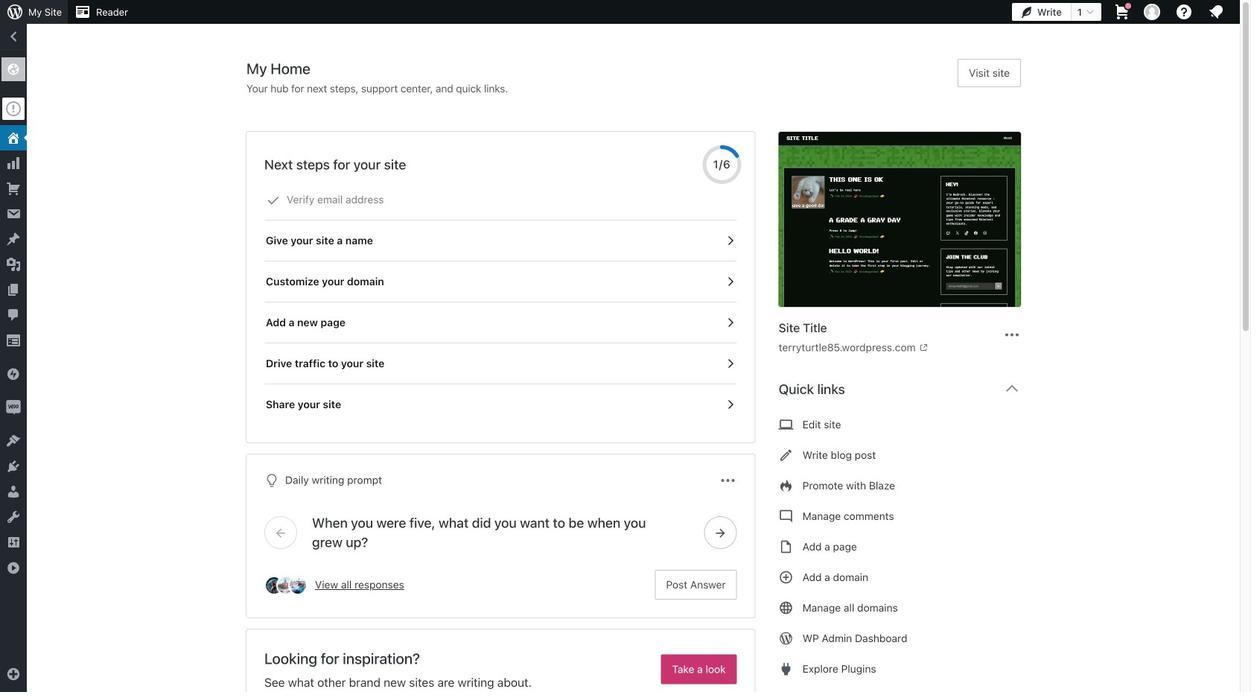 Task type: describe. For each thing, give the bounding box(es) containing it.
help image
[[1176, 3, 1193, 21]]

toggle menu image
[[719, 472, 737, 489]]

2 answered users image from the left
[[276, 576, 296, 595]]

mode_comment image
[[779, 507, 794, 525]]

my profile image
[[1144, 4, 1161, 20]]

edit image
[[779, 446, 794, 464]]

1 answered users image from the left
[[264, 576, 284, 595]]

1 img image from the top
[[6, 367, 21, 381]]

show previous prompt image
[[274, 526, 288, 539]]

laptop image
[[779, 416, 794, 434]]

my shopping cart image
[[1114, 3, 1132, 21]]

insert_drive_file image
[[779, 538, 794, 556]]

2 task enabled image from the top
[[724, 316, 737, 329]]

4 task enabled image from the top
[[724, 398, 737, 411]]

launchpad checklist element
[[264, 180, 737, 425]]



Task type: locate. For each thing, give the bounding box(es) containing it.
task enabled image
[[724, 275, 737, 288]]

manage your notifications image
[[1208, 3, 1226, 21]]

progress bar
[[703, 145, 742, 184]]

answered users image
[[264, 576, 284, 595], [276, 576, 296, 595], [288, 576, 308, 595]]

1 vertical spatial img image
[[6, 400, 21, 415]]

task enabled image
[[724, 234, 737, 247], [724, 316, 737, 329], [724, 357, 737, 370], [724, 398, 737, 411]]

1 task enabled image from the top
[[724, 234, 737, 247]]

img image
[[6, 367, 21, 381], [6, 400, 21, 415]]

3 task enabled image from the top
[[724, 357, 737, 370]]

show next prompt image
[[714, 526, 728, 539]]

2 img image from the top
[[6, 400, 21, 415]]

more options for site site title image
[[1003, 326, 1021, 344]]

main content
[[247, 59, 1033, 692]]

0 vertical spatial img image
[[6, 367, 21, 381]]

3 answered users image from the left
[[288, 576, 308, 595]]



Task type: vqa. For each thing, say whether or not it's contained in the screenshot.
the rightmost 'PLUGIN ICON'
no



